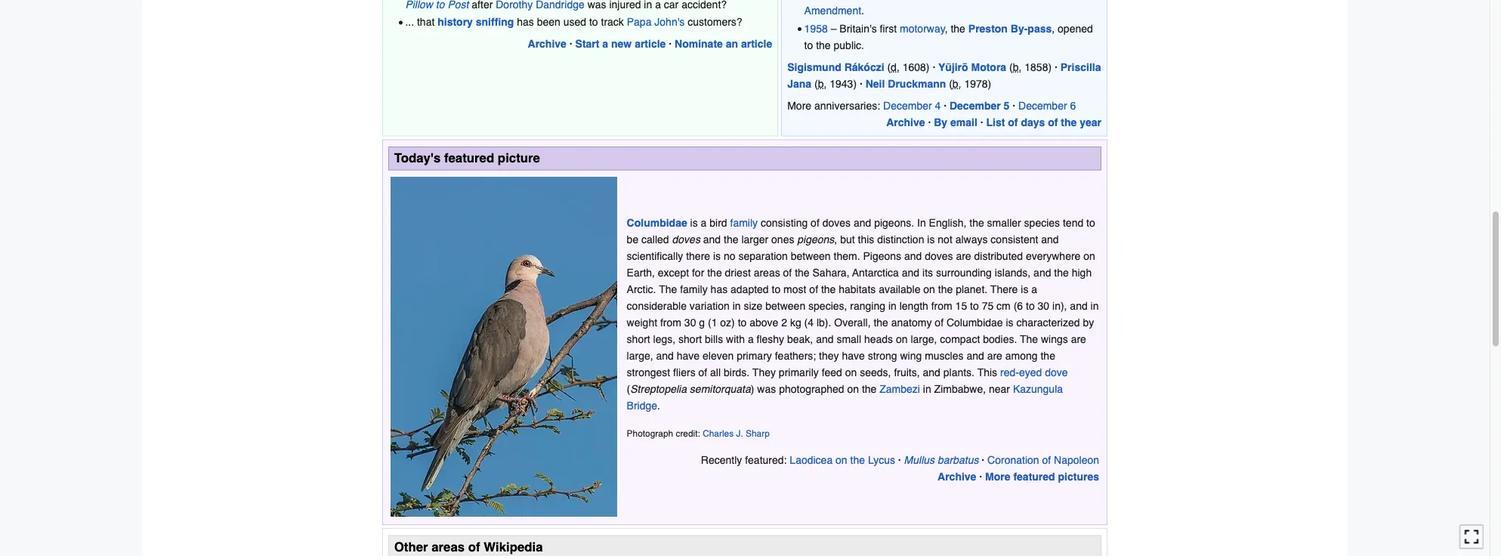 Task type: vqa. For each thing, say whether or not it's contained in the screenshot.
bottom BROTHER
no



Task type: locate. For each thing, give the bounding box(es) containing it.
archive link down "been"
[[528, 38, 567, 50]]

1 vertical spatial archive
[[887, 116, 925, 128]]

separation
[[739, 250, 788, 262]]

to right 15 at the bottom of page
[[970, 300, 979, 312]]

doves down the columbidae is a bird family
[[672, 233, 700, 246]]

doves down not
[[925, 250, 953, 262]]

are down bodies.
[[987, 350, 1003, 362]]

between down the pigeons
[[791, 250, 831, 262]]

archive link for more featured pictures
[[938, 471, 977, 483]]

2 horizontal spatial ,
[[1052, 23, 1055, 35]]

5
[[1004, 100, 1010, 112]]

1 december from the left
[[883, 100, 932, 112]]

is up bodies.
[[1006, 317, 1014, 329]]

more down jana
[[787, 100, 812, 112]]

1 horizontal spatial archive
[[887, 116, 925, 128]]

, left but
[[834, 233, 837, 246]]

archive down the barbatus
[[938, 471, 977, 483]]

of
[[1008, 116, 1018, 128], [1048, 116, 1058, 128], [811, 217, 820, 229], [783, 267, 792, 279], [810, 283, 818, 295], [935, 317, 944, 329], [699, 366, 707, 379], [1042, 454, 1051, 466], [468, 540, 480, 555]]

1 vertical spatial archive link
[[887, 116, 925, 128]]

of right most in the bottom right of the page
[[810, 283, 818, 295]]

doves up but
[[823, 217, 851, 229]]

december for december 5
[[950, 100, 1001, 112]]

from left 15 at the bottom of page
[[931, 300, 953, 312]]

1 vertical spatial columbidae
[[947, 317, 1003, 329]]

papa
[[627, 16, 652, 28]]

0 vertical spatial columbidae
[[627, 217, 687, 229]]

1958 link
[[804, 23, 828, 35]]

pigeons.
[[874, 217, 914, 229]]

1 vertical spatial more
[[985, 471, 1011, 483]]

are down by
[[1071, 333, 1086, 345]]

has left "been"
[[517, 16, 534, 28]]

to down the 1958
[[804, 39, 813, 51]]

. down streptopelia
[[657, 400, 660, 412]]

areas right other
[[432, 540, 465, 555]]

have up fliers
[[677, 350, 700, 362]]

columbidae
[[627, 217, 687, 229], [947, 317, 1003, 329]]

archive link for by email
[[887, 116, 925, 128]]

1 horizontal spatial more
[[985, 471, 1011, 483]]

family down for
[[680, 283, 708, 295]]

b. left 1858)
[[1013, 61, 1022, 73]]

december for december 6
[[1019, 100, 1067, 112]]

more down coronation
[[985, 471, 1011, 483]]

the up the always
[[970, 217, 984, 229]]

, inside , but this distinction is not always consistent and scientifically there is no separation between them. pigeons and doves are distributed everywhere on earth, except for the driest areas of the sahara, antarctica and its surrounding islands, and the high arctic. the family has adapted to most of the habitats available on the planet. there is a considerable variation in size between species, ranging in length from 15 to 75 cm (6 to 30 in), and in weight from 30 g (1 oz) to above 2 kg (4 lb). overall, the anatomy of columbidae is characterized by short legs, short bills with a fleshy beak, and small heads on large, compact bodies. the wings are large, and have eleven primary feathers; they have strong wing muscles and are among the strongest fliers of all birds. they primarily feed on seeds, fruits, and plants. this
[[834, 233, 837, 246]]

large, up strongest
[[627, 350, 653, 362]]

neil druckmann ( b. 1978)
[[866, 78, 992, 90]]

( up bridge
[[627, 383, 630, 395]]

article right an at the top of the page
[[741, 38, 772, 50]]

in right the zambezi
[[923, 383, 931, 395]]

archive link down december 4 link
[[887, 116, 925, 128]]

neil druckmann link
[[866, 78, 946, 90]]

and up this
[[854, 217, 871, 229]]

(1 oz)
[[708, 317, 735, 329]]

2 horizontal spatial december
[[1019, 100, 1067, 112]]

the up 'among'
[[1020, 333, 1038, 345]]

of up compact
[[935, 317, 944, 329]]

compact
[[940, 333, 980, 345]]

1 horizontal spatial has
[[711, 283, 728, 295]]

high
[[1072, 267, 1092, 279]]

0 horizontal spatial has
[[517, 16, 534, 28]]

the inside consisting of doves and pigeons. in english, the smaller species tend to be called
[[970, 217, 984, 229]]

0 horizontal spatial short
[[627, 333, 650, 345]]

of up the pigeons
[[811, 217, 820, 229]]

0 horizontal spatial the
[[659, 283, 677, 295]]

coronation of napoleon
[[988, 454, 1099, 466]]

size
[[744, 300, 763, 312]]

archive for start a new article
[[528, 38, 567, 50]]

1 horizontal spatial are
[[987, 350, 1003, 362]]

primary
[[737, 350, 772, 362]]

family up doves and the larger ones pigeons
[[730, 217, 758, 229]]

red-
[[1000, 366, 1019, 379]]

short
[[627, 333, 650, 345], [679, 333, 702, 345]]

species,
[[809, 300, 847, 312]]

1 horizontal spatial from
[[931, 300, 953, 312]]

areas inside , but this distinction is not always consistent and scientifically there is no separation between them. pigeons and doves are distributed everywhere on earth, except for the driest areas of the sahara, antarctica and its surrounding islands, and the high arctic. the family has adapted to most of the habitats available on the planet. there is a considerable variation in size between species, ranging in length from 15 to 75 cm (6 to 30 in), and in weight from 30 g (1 oz) to above 2 kg (4 lb). overall, the anatomy of columbidae is characterized by short legs, short bills with a fleshy beak, and small heads on large, compact bodies. the wings are large, and have eleven primary feathers; they have strong wing muscles and are among the strongest fliers of all birds. they primarily feed on seeds, fruits, and plants. this
[[754, 267, 780, 279]]

there
[[686, 250, 710, 262]]

eleven
[[703, 350, 734, 362]]

and down the distinction
[[904, 250, 922, 262]]

and up they
[[816, 333, 834, 345]]

1 vertical spatial from
[[660, 317, 682, 329]]

, but this distinction is not always consistent and scientifically there is no separation between them. pigeons and doves are distributed everywhere on earth, except for the driest areas of the sahara, antarctica and its surrounding islands, and the high arctic. the family has adapted to most of the habitats available on the planet. there is a considerable variation in size between species, ranging in length from 15 to 75 cm (6 to 30 in), and in weight from 30 g (1 oz) to above 2 kg (4 lb). overall, the anatomy of columbidae is characterized by short legs, short bills with a fleshy beak, and small heads on large, compact bodies. the wings are large, and have eleven primary feathers; they have strong wing muscles and are among the strongest fliers of all birds. they primarily feed on seeds, fruits, and plants. this
[[627, 233, 1099, 379]]

0 horizontal spatial large,
[[627, 350, 653, 362]]

. up britain's
[[861, 5, 864, 17]]

0 horizontal spatial ,
[[834, 233, 837, 246]]

seeds,
[[860, 366, 891, 379]]

mullus
[[904, 454, 935, 466]]

0 horizontal spatial .
[[657, 400, 660, 412]]

surrounding
[[936, 267, 992, 279]]

0 horizontal spatial archive
[[528, 38, 567, 50]]

( up neil druckmann "link"
[[887, 61, 891, 73]]

from up legs, on the bottom left
[[660, 317, 682, 329]]

( for yūjirō motora
[[1010, 61, 1013, 73]]

a left bird on the left top of page
[[701, 217, 707, 229]]

of up most in the bottom right of the page
[[783, 267, 792, 279]]

featured
[[444, 151, 494, 166], [1014, 471, 1055, 483]]

0 horizontal spatial featured
[[444, 151, 494, 166]]

archive down december 4 link
[[887, 116, 925, 128]]

2 article from the left
[[741, 38, 772, 50]]

2 vertical spatial archive
[[938, 471, 977, 483]]

used
[[563, 16, 586, 28]]

of up more featured pictures
[[1042, 454, 1051, 466]]

2 december from the left
[[950, 100, 1001, 112]]

0 vertical spatial large,
[[911, 333, 937, 345]]

species
[[1024, 217, 1060, 229]]

start
[[575, 38, 600, 50]]

a
[[602, 38, 608, 50], [701, 217, 707, 229], [1032, 283, 1038, 295], [748, 333, 754, 345]]

large, down "anatomy"
[[911, 333, 937, 345]]

–
[[831, 23, 837, 35]]

to left most in the bottom right of the page
[[772, 283, 781, 295]]

always
[[956, 233, 988, 246]]

1 horizontal spatial article
[[741, 38, 772, 50]]

2 vertical spatial are
[[987, 350, 1003, 362]]

2 horizontal spatial archive link
[[938, 471, 977, 483]]

short down 30 g at the left
[[679, 333, 702, 345]]

the down 'eighteenth amendment'
[[951, 23, 966, 35]]

is left not
[[927, 233, 935, 246]]

2 horizontal spatial are
[[1071, 333, 1086, 345]]

of left wikipedia
[[468, 540, 480, 555]]

consisting of doves and pigeons. in english, the smaller species tend to be called
[[627, 217, 1095, 246]]

0 horizontal spatial areas
[[432, 540, 465, 555]]

( for sigismund rákóczi
[[887, 61, 891, 73]]

0 horizontal spatial article
[[635, 38, 666, 50]]

archive link down the barbatus
[[938, 471, 977, 483]]

1 horizontal spatial b.
[[953, 78, 962, 90]]

the down seeds,
[[862, 383, 877, 395]]

of inside consisting of doves and pigeons. in english, the smaller species tend to be called
[[811, 217, 820, 229]]

1 vertical spatial has
[[711, 283, 728, 295]]

, left opened
[[1052, 23, 1055, 35]]

2 vertical spatial doves
[[925, 250, 953, 262]]

wikipedia
[[484, 540, 543, 555]]

more featured pictures
[[985, 471, 1099, 483]]

( inside red-eyed dove ( streptopelia semitorquata ) was photographed on the zambezi in zimbabwe, near
[[627, 383, 630, 395]]

2 kg
[[781, 317, 801, 329]]

0 vertical spatial archive
[[528, 38, 567, 50]]

in
[[917, 217, 926, 229]]

areas down separation
[[754, 267, 780, 279]]

the down wings
[[1041, 350, 1056, 362]]

dove
[[1045, 366, 1068, 379]]

3 december from the left
[[1019, 100, 1067, 112]]

strongest
[[627, 366, 670, 379]]

archive for by email
[[887, 116, 925, 128]]

1 horizontal spatial have
[[842, 350, 865, 362]]

1 horizontal spatial columbidae
[[947, 317, 1003, 329]]

priscilla jana link
[[787, 61, 1101, 90]]

and down legs, on the bottom left
[[656, 350, 674, 362]]

0 vertical spatial .
[[861, 5, 864, 17]]

0 vertical spatial areas
[[754, 267, 780, 279]]

0 horizontal spatial december
[[883, 100, 932, 112]]

to right tend on the right top of the page
[[1087, 217, 1095, 229]]

2 horizontal spatial doves
[[925, 250, 953, 262]]

1 horizontal spatial large,
[[911, 333, 937, 345]]

1 vertical spatial family
[[680, 283, 708, 295]]

archive down "been"
[[528, 38, 567, 50]]

( down the sigismund
[[815, 78, 818, 90]]

columbidae down 15 at the bottom of page
[[947, 317, 1003, 329]]

doves
[[823, 217, 851, 229], [672, 233, 700, 246], [925, 250, 953, 262]]

1 horizontal spatial areas
[[754, 267, 780, 279]]

article down papa john's link
[[635, 38, 666, 50]]

1 horizontal spatial featured
[[1014, 471, 1055, 483]]

0 vertical spatial family
[[730, 217, 758, 229]]

have down the 'small'
[[842, 350, 865, 362]]

featured left picture on the top left of the page
[[444, 151, 494, 166]]

and up everywhere
[[1041, 233, 1059, 246]]

0 vertical spatial more
[[787, 100, 812, 112]]

columbidae up called
[[627, 217, 687, 229]]

they
[[753, 366, 776, 379]]

above
[[750, 317, 779, 329]]

more anniversaries:
[[787, 100, 883, 112]]

0 vertical spatial doves
[[823, 217, 851, 229]]

december down neil druckmann "link"
[[883, 100, 932, 112]]

1 vertical spatial featured
[[1014, 471, 1055, 483]]

most
[[784, 283, 807, 295]]

december up the email
[[950, 100, 1001, 112]]

yūjirō
[[939, 61, 968, 73]]

the
[[951, 23, 966, 35], [816, 39, 831, 51], [1061, 116, 1077, 128], [970, 217, 984, 229], [724, 233, 739, 246], [707, 267, 722, 279], [795, 267, 810, 279], [1054, 267, 1069, 279], [821, 283, 836, 295], [938, 283, 953, 295], [874, 317, 889, 329], [1041, 350, 1056, 362], [862, 383, 877, 395], [850, 454, 865, 466]]

motorway
[[900, 23, 945, 35]]

1978)
[[964, 78, 992, 90]]

1 vertical spatial doves
[[672, 233, 700, 246]]

between up 2 kg
[[766, 300, 806, 312]]

0 horizontal spatial family
[[680, 283, 708, 295]]

short down weight
[[627, 333, 650, 345]]

motorway link
[[900, 23, 945, 35]]

2 horizontal spatial b.
[[1013, 61, 1022, 73]]

the down the 1958
[[816, 39, 831, 51]]

pigeons
[[797, 233, 834, 246]]

2 vertical spatial archive link
[[938, 471, 977, 483]]

eighteenth amendment
[[804, 0, 1078, 17]]

b. for neil druckmann
[[953, 78, 962, 90]]

nominate an article
[[675, 38, 772, 50]]

1 vertical spatial the
[[1020, 333, 1038, 345]]

columbidae link
[[627, 217, 687, 229]]

considerable
[[627, 300, 687, 312]]

1 horizontal spatial archive link
[[887, 116, 925, 128]]

near
[[989, 383, 1010, 395]]

0 horizontal spatial are
[[956, 250, 971, 262]]

has
[[517, 16, 534, 28], [711, 283, 728, 295]]

photograph credit: charles j. sharp
[[627, 429, 770, 439]]

1 horizontal spatial short
[[679, 333, 702, 345]]

b. down yūjirō
[[953, 78, 962, 90]]

in down 'available'
[[889, 300, 897, 312]]

0 horizontal spatial doves
[[672, 233, 700, 246]]

the inside red-eyed dove ( streptopelia semitorquata ) was photographed on the zambezi in zimbabwe, near
[[862, 383, 877, 395]]

0 vertical spatial featured
[[444, 151, 494, 166]]

by
[[1083, 317, 1094, 329]]

sahara,
[[813, 267, 850, 279]]

the inside , opened to the public.
[[816, 39, 831, 51]]

heads
[[864, 333, 893, 345]]

archive for more featured pictures
[[938, 471, 977, 483]]

1 vertical spatial between
[[766, 300, 806, 312]]

in up by
[[1091, 300, 1099, 312]]

adapted
[[731, 283, 769, 295]]

eighteenth amendment link
[[804, 0, 1078, 17]]

year
[[1080, 116, 1102, 128]]

weight
[[627, 317, 657, 329]]

customers?
[[688, 16, 742, 28]]

earth,
[[627, 267, 655, 279]]

, inside , opened to the public.
[[1052, 23, 1055, 35]]

mullus barbatus
[[904, 454, 979, 466]]

december 4
[[883, 100, 941, 112]]

doves inside consisting of doves and pigeons. in english, the smaller species tend to be called
[[823, 217, 851, 229]]

0 horizontal spatial have
[[677, 350, 700, 362]]

barbatus
[[938, 454, 979, 466]]

to up with
[[738, 317, 747, 329]]

1 horizontal spatial ,
[[945, 23, 948, 35]]

today's
[[394, 151, 441, 166]]

to inside consisting of doves and pigeons. in english, the smaller species tend to be called
[[1087, 217, 1095, 229]]

featured for pictures
[[1014, 471, 1055, 483]]

priscilla jana
[[787, 61, 1101, 90]]

to
[[589, 16, 598, 28], [804, 39, 813, 51], [1087, 217, 1095, 229], [772, 283, 781, 295], [970, 300, 979, 312], [1026, 300, 1035, 312], [738, 317, 747, 329]]

neil
[[866, 78, 885, 90]]

( right motora
[[1010, 61, 1013, 73]]

( down yūjirō
[[949, 78, 953, 90]]

new
[[611, 38, 632, 50]]

0 horizontal spatial more
[[787, 100, 812, 112]]

and down everywhere
[[1034, 267, 1051, 279]]

december up list of days of the year on the top
[[1019, 100, 1067, 112]]

...
[[405, 16, 414, 28]]

sniffing
[[476, 16, 514, 28]]

2 horizontal spatial archive
[[938, 471, 977, 483]]

0 horizontal spatial archive link
[[528, 38, 567, 50]]

featured down coronation of napoleon link
[[1014, 471, 1055, 483]]

( for neil druckmann
[[949, 78, 953, 90]]

credit:
[[676, 429, 700, 439]]

0 vertical spatial archive link
[[528, 38, 567, 50]]

and inside consisting of doves and pigeons. in english, the smaller species tend to be called
[[854, 217, 871, 229]]

1 horizontal spatial december
[[950, 100, 1001, 112]]

1 horizontal spatial doves
[[823, 217, 851, 229]]

is left bird on the left top of page
[[690, 217, 698, 229]]

are up surrounding
[[956, 250, 971, 262]]

the up no
[[724, 233, 739, 246]]

feathers;
[[775, 350, 816, 362]]

0 vertical spatial the
[[659, 283, 677, 295]]



Task type: describe. For each thing, give the bounding box(es) containing it.
0 vertical spatial from
[[931, 300, 953, 312]]

everywhere
[[1026, 250, 1081, 262]]

)
[[751, 383, 754, 395]]

ranging
[[850, 300, 886, 312]]

december 5 link
[[950, 100, 1010, 112]]

except
[[658, 267, 689, 279]]

to inside , opened to the public.
[[804, 39, 813, 51]]

the down everywhere
[[1054, 267, 1069, 279]]

start a new article
[[575, 38, 666, 50]]

0 horizontal spatial b.
[[818, 78, 827, 90]]

email
[[951, 116, 978, 128]]

wing
[[900, 350, 922, 362]]

0 horizontal spatial from
[[660, 317, 682, 329]]

amendment
[[804, 5, 861, 17]]

is up (6
[[1021, 283, 1029, 295]]

john's
[[655, 16, 685, 28]]

motora
[[971, 61, 1007, 73]]

sigismund rákóczi ( d. 1608)
[[787, 61, 930, 73]]

to left track
[[589, 16, 598, 28]]

pictures
[[1058, 471, 1099, 483]]

and up the this
[[967, 350, 984, 362]]

napoleon
[[1054, 454, 1099, 466]]

1 short from the left
[[627, 333, 650, 345]]

1 have from the left
[[677, 350, 700, 362]]

featured for picture
[[444, 151, 494, 166]]

eighteenth
[[1028, 0, 1078, 0]]

history
[[438, 16, 473, 28]]

antarctica
[[852, 267, 899, 279]]

b. for yūjirō motora
[[1013, 61, 1022, 73]]

kazungula
[[1013, 383, 1063, 395]]

the up heads
[[874, 317, 889, 329]]

consisting
[[761, 217, 808, 229]]

(4 lb).
[[804, 317, 831, 329]]

of right list
[[1008, 116, 1018, 128]]

but
[[840, 233, 855, 246]]

and left its
[[902, 267, 920, 279]]

30 g
[[684, 317, 705, 329]]

the down 6
[[1061, 116, 1077, 128]]

nominate
[[675, 38, 723, 50]]

fleshy
[[757, 333, 784, 345]]

2 have from the left
[[842, 350, 865, 362]]

december 6
[[1019, 100, 1076, 112]]

by
[[934, 116, 948, 128]]

1958 – britain's first motorway , the preston by-pass
[[804, 23, 1052, 35]]

1 vertical spatial are
[[1071, 333, 1086, 345]]

plants.
[[944, 366, 975, 379]]

be
[[627, 233, 639, 246]]

1 horizontal spatial the
[[1020, 333, 1038, 345]]

in inside red-eyed dove ( streptopelia semitorquata ) was photographed on the zambezi in zimbabwe, near
[[923, 383, 931, 395]]

scientifically
[[627, 250, 683, 262]]

1 horizontal spatial family
[[730, 217, 758, 229]]

semitorquata
[[690, 383, 751, 395]]

streptopelia
[[630, 383, 687, 395]]

fruits,
[[894, 366, 920, 379]]

0 vertical spatial has
[[517, 16, 534, 28]]

an
[[726, 38, 738, 50]]

columbidae inside , but this distinction is not always consistent and scientifically there is no separation between them. pigeons and doves are distributed everywhere on earth, except for the driest areas of the sahara, antarctica and its surrounding islands, and the high arctic. the family has adapted to most of the habitats available on the planet. there is a considerable variation in size between species, ranging in length from 15 to 75 cm (6 to 30 in), and in weight from 30 g (1 oz) to above 2 kg (4 lb). overall, the anatomy of columbidae is characterized by short legs, short bills with a fleshy beak, and small heads on large, compact bodies. the wings are large, and have eleven primary feathers; they have strong wing muscles and are among the strongest fliers of all birds. they primarily feed on seeds, fruits, and plants. this
[[947, 317, 1003, 329]]

doves inside , but this distinction is not always consistent and scientifically there is no separation between them. pigeons and doves are distributed everywhere on earth, except for the driest areas of the sahara, antarctica and its surrounding islands, and the high arctic. the family has adapted to most of the habitats available on the planet. there is a considerable variation in size between species, ranging in length from 15 to 75 cm (6 to 30 in), and in weight from 30 g (1 oz) to above 2 kg (4 lb). overall, the anatomy of columbidae is characterized by short legs, short bills with a fleshy beak, and small heads on large, compact bodies. the wings are large, and have eleven primary feathers; they have strong wing muscles and are among the strongest fliers of all birds. they primarily feed on seeds, fruits, and plants. this
[[925, 250, 953, 262]]

that
[[417, 16, 435, 28]]

of down december 6 link
[[1048, 116, 1058, 128]]

by email
[[934, 116, 978, 128]]

sigismund
[[787, 61, 842, 73]]

red-eyed dove ( streptopelia semitorquata ) was photographed on the zambezi in zimbabwe, near
[[627, 366, 1068, 395]]

list of days of the year link
[[986, 116, 1102, 128]]

(6
[[1014, 300, 1023, 312]]

1608)
[[903, 61, 930, 73]]

family inside , but this distinction is not always consistent and scientifically there is no separation between them. pigeons and doves are distributed everywhere on earth, except for the driest areas of the sahara, antarctica and its surrounding islands, and the high arctic. the family has adapted to most of the habitats available on the planet. there is a considerable variation in size between species, ranging in length from 15 to 75 cm (6 to 30 in), and in weight from 30 g (1 oz) to above 2 kg (4 lb). overall, the anatomy of columbidae is characterized by short legs, short bills with a fleshy beak, and small heads on large, compact bodies. the wings are large, and have eleven primary feathers; they have strong wing muscles and are among the strongest fliers of all birds. they primarily feed on seeds, fruits, and plants. this
[[680, 283, 708, 295]]

jana
[[787, 78, 812, 90]]

in left size
[[733, 300, 741, 312]]

there
[[991, 283, 1018, 295]]

1 article from the left
[[635, 38, 666, 50]]

feed
[[822, 366, 842, 379]]

photographed
[[779, 383, 844, 395]]

sharp
[[746, 429, 770, 439]]

the up species, at the bottom right of page
[[821, 283, 836, 295]]

laodicea
[[790, 454, 833, 466]]

they
[[819, 350, 839, 362]]

more for more featured pictures
[[985, 471, 1011, 483]]

driest
[[725, 267, 751, 279]]

photograph
[[627, 429, 673, 439]]

... that history sniffing has been used to track papa john's customers?
[[405, 16, 742, 28]]

consistent
[[991, 233, 1038, 246]]

priscilla
[[1061, 61, 1101, 73]]

red-eyed dove link
[[1000, 366, 1068, 379]]

1858)
[[1025, 61, 1052, 73]]

on inside red-eyed dove ( streptopelia semitorquata ) was photographed on the zambezi in zimbabwe, near
[[847, 383, 859, 395]]

1 vertical spatial large,
[[627, 350, 653, 362]]

the up most in the bottom right of the page
[[795, 267, 810, 279]]

0 horizontal spatial columbidae
[[627, 217, 687, 229]]

more for more anniversaries:
[[787, 100, 812, 112]]

wings
[[1041, 333, 1068, 345]]

of left all
[[699, 366, 707, 379]]

english,
[[929, 217, 967, 229]]

and up by
[[1070, 300, 1088, 312]]

1943)
[[830, 78, 857, 90]]

picture
[[498, 151, 540, 166]]

is left no
[[713, 250, 721, 262]]

this
[[978, 366, 997, 379]]

for
[[692, 267, 704, 279]]

bridge
[[627, 400, 657, 412]]

4
[[935, 100, 941, 112]]

history sniffing link
[[438, 16, 514, 28]]

small
[[837, 333, 861, 345]]

and down bird on the left top of page
[[703, 233, 721, 246]]

rákóczi
[[845, 61, 884, 73]]

lycus
[[868, 454, 895, 466]]

columbidae image
[[391, 177, 617, 517]]

by email link
[[934, 116, 978, 128]]

nominate an article link
[[675, 38, 772, 50]]

fullscreen image
[[1464, 529, 1479, 544]]

and down muscles
[[923, 366, 941, 379]]

druckmann
[[888, 78, 946, 90]]

bodies.
[[983, 333, 1017, 345]]

2 short from the left
[[679, 333, 702, 345]]

coronation
[[988, 454, 1039, 466]]

strong
[[868, 350, 897, 362]]

larger
[[742, 233, 769, 246]]

a left new
[[602, 38, 608, 50]]

a right with
[[748, 333, 754, 345]]

distributed
[[974, 250, 1023, 262]]

, for is
[[834, 233, 837, 246]]

was
[[757, 383, 776, 395]]

1 vertical spatial .
[[657, 400, 660, 412]]

track
[[601, 16, 624, 28]]

december for december 4
[[883, 100, 932, 112]]

fliers
[[673, 366, 696, 379]]

the right for
[[707, 267, 722, 279]]

, for public.
[[1052, 23, 1055, 35]]

arctic.
[[627, 283, 656, 295]]

the left lycus on the right of the page
[[850, 454, 865, 466]]

archive link for start a new article
[[528, 38, 567, 50]]

the down surrounding
[[938, 283, 953, 295]]

today's featured picture
[[394, 151, 540, 166]]

opened
[[1058, 23, 1093, 35]]

0 vertical spatial are
[[956, 250, 971, 262]]

to right (6
[[1026, 300, 1035, 312]]

1 vertical spatial areas
[[432, 540, 465, 555]]

a right there
[[1032, 283, 1038, 295]]

1 horizontal spatial .
[[861, 5, 864, 17]]

0 vertical spatial between
[[791, 250, 831, 262]]

has inside , but this distinction is not always consistent and scientifically there is no separation between them. pigeons and doves are distributed everywhere on earth, except for the driest areas of the sahara, antarctica and its surrounding islands, and the high arctic. the family has adapted to most of the habitats available on the planet. there is a considerable variation in size between species, ranging in length from 15 to 75 cm (6 to 30 in), and in weight from 30 g (1 oz) to above 2 kg (4 lb). overall, the anatomy of columbidae is characterized by short legs, short bills with a fleshy beak, and small heads on large, compact bodies. the wings are large, and have eleven primary feathers; they have strong wing muscles and are among the strongest fliers of all birds. they primarily feed on seeds, fruits, and plants. this
[[711, 283, 728, 295]]

, opened to the public.
[[804, 23, 1093, 51]]



